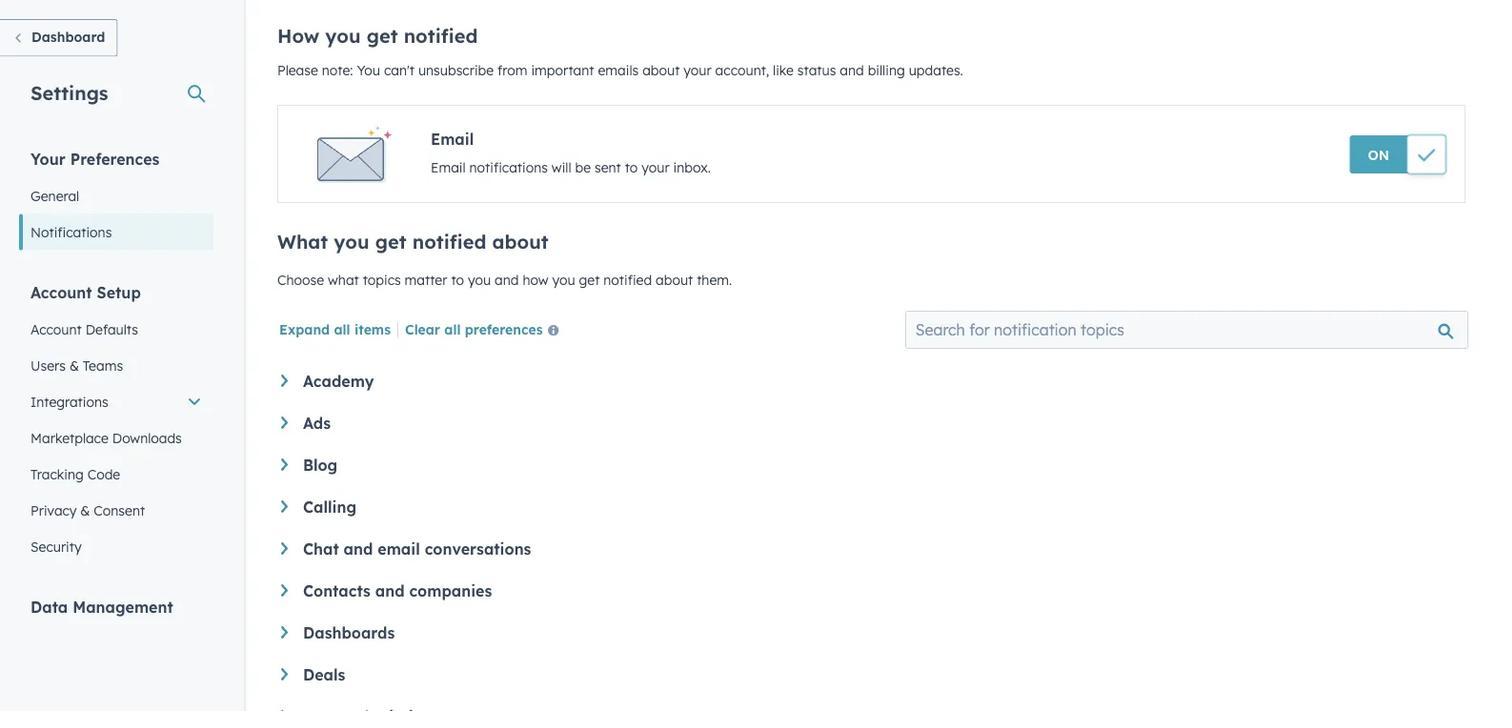 Task type: locate. For each thing, give the bounding box(es) containing it.
and down email
[[375, 581, 405, 600]]

notifications link
[[19, 214, 213, 250]]

can't
[[384, 62, 415, 79]]

academy button
[[281, 372, 1462, 391]]

get right how
[[579, 272, 600, 288]]

1 horizontal spatial your
[[684, 62, 712, 79]]

& for privacy
[[80, 502, 90, 518]]

email up notifications
[[431, 130, 474, 149]]

email for email notifications will be sent to your inbox.
[[431, 159, 466, 176]]

1 caret image from the top
[[281, 375, 288, 387]]

note:
[[322, 62, 353, 79]]

caret image left the "contacts"
[[281, 584, 288, 596]]

get
[[367, 24, 398, 48], [375, 230, 407, 254], [579, 272, 600, 288]]

you up note:
[[325, 24, 361, 48]]

caret image inside the 'deals' dropdown button
[[281, 668, 288, 680]]

caret image left deals at the left of the page
[[281, 668, 288, 680]]

1 vertical spatial your
[[642, 159, 670, 176]]

dashboard
[[31, 29, 105, 45]]

caret image left "chat"
[[281, 542, 288, 555]]

1 vertical spatial notified
[[412, 230, 487, 254]]

2 all from the left
[[444, 320, 461, 337]]

caret image inside "chat and email conversations" dropdown button
[[281, 542, 288, 555]]

will
[[552, 159, 571, 176]]

you
[[357, 62, 380, 79]]

caret image
[[281, 375, 288, 387], [281, 584, 288, 596], [281, 626, 288, 638]]

how you get notified
[[277, 24, 478, 48]]

notified left them.
[[604, 272, 652, 288]]

and left how
[[495, 272, 519, 288]]

and right "chat"
[[344, 539, 373, 559]]

0 horizontal spatial &
[[69, 357, 79, 374]]

caret image inside dashboards dropdown button
[[281, 626, 288, 638]]

like
[[773, 62, 794, 79]]

all inside clear all preferences button
[[444, 320, 461, 337]]

account setup element
[[19, 282, 213, 565]]

2 email from the top
[[431, 159, 466, 176]]

2 vertical spatial caret image
[[281, 626, 288, 638]]

1 vertical spatial email
[[431, 159, 466, 176]]

what
[[328, 272, 359, 288]]

& for users
[[69, 357, 79, 374]]

security
[[30, 538, 82, 555]]

updates.
[[909, 62, 963, 79]]

2 account from the top
[[30, 321, 82, 337]]

deals
[[303, 665, 345, 684]]

calling button
[[281, 498, 1462, 517]]

& right privacy
[[80, 502, 90, 518]]

on
[[1368, 146, 1390, 163]]

email notifications will be sent to your inbox.
[[431, 159, 711, 176]]

get up you
[[367, 24, 398, 48]]

account setup
[[30, 283, 141, 302]]

how
[[277, 24, 319, 48]]

expand all items
[[279, 320, 391, 337]]

your left inbox.
[[642, 159, 670, 176]]

users & teams link
[[19, 347, 213, 384]]

2 vertical spatial about
[[656, 272, 693, 288]]

0 vertical spatial to
[[625, 159, 638, 176]]

account up users
[[30, 321, 82, 337]]

email
[[431, 130, 474, 149], [431, 159, 466, 176]]

integrations
[[30, 393, 108, 410]]

to right 'matter'
[[451, 272, 464, 288]]

about left them.
[[656, 272, 693, 288]]

1 horizontal spatial all
[[444, 320, 461, 337]]

all left items
[[334, 320, 350, 337]]

0 vertical spatial notified
[[404, 24, 478, 48]]

caret image inside contacts and companies dropdown button
[[281, 584, 288, 596]]

chat and email conversations
[[303, 539, 531, 559]]

integrations button
[[19, 384, 213, 420]]

about right emails
[[643, 62, 680, 79]]

billing
[[868, 62, 905, 79]]

caret image inside ads dropdown button
[[281, 417, 288, 429]]

notified for how you get notified
[[404, 24, 478, 48]]

1 vertical spatial account
[[30, 321, 82, 337]]

get up topics
[[375, 230, 407, 254]]

security link
[[19, 528, 213, 565]]

you up clear all preferences on the top left
[[468, 272, 491, 288]]

from
[[498, 62, 528, 79]]

email for email
[[431, 130, 474, 149]]

marketplace
[[30, 429, 108, 446]]

3 caret image from the top
[[281, 626, 288, 638]]

teams
[[83, 357, 123, 374]]

0 horizontal spatial all
[[334, 320, 350, 337]]

0 horizontal spatial your
[[642, 159, 670, 176]]

about
[[643, 62, 680, 79], [492, 230, 549, 254], [656, 272, 693, 288]]

1 caret image from the top
[[281, 417, 288, 429]]

your left account,
[[684, 62, 712, 79]]

account up account defaults
[[30, 283, 92, 302]]

caret image for dashboards
[[281, 626, 288, 638]]

caret image for academy
[[281, 375, 288, 387]]

0 vertical spatial get
[[367, 24, 398, 48]]

contacts
[[303, 581, 371, 600]]

caret image inside blog dropdown button
[[281, 458, 288, 471]]

tracking code
[[30, 466, 120, 482]]

1 account from the top
[[30, 283, 92, 302]]

code
[[87, 466, 120, 482]]

1 vertical spatial &
[[80, 502, 90, 518]]

0 vertical spatial caret image
[[281, 375, 288, 387]]

1 vertical spatial get
[[375, 230, 407, 254]]

tracking code link
[[19, 456, 213, 492]]

to right sent
[[625, 159, 638, 176]]

all for clear
[[444, 320, 461, 337]]

2 caret image from the top
[[281, 584, 288, 596]]

& right users
[[69, 357, 79, 374]]

contacts and companies
[[303, 581, 492, 600]]

about up how
[[492, 230, 549, 254]]

emails
[[598, 62, 639, 79]]

downloads
[[112, 429, 182, 446]]

chat
[[303, 539, 339, 559]]

0 vertical spatial &
[[69, 357, 79, 374]]

what
[[277, 230, 328, 254]]

5 caret image from the top
[[281, 668, 288, 680]]

get for what
[[375, 230, 407, 254]]

general link
[[19, 178, 213, 214]]

&
[[69, 357, 79, 374], [80, 502, 90, 518]]

you right how
[[552, 272, 575, 288]]

all
[[334, 320, 350, 337], [444, 320, 461, 337]]

be
[[575, 159, 591, 176]]

and
[[840, 62, 864, 79], [495, 272, 519, 288], [344, 539, 373, 559], [375, 581, 405, 600]]

email left notifications
[[431, 159, 466, 176]]

topics
[[363, 272, 401, 288]]

to
[[625, 159, 638, 176], [451, 272, 464, 288]]

3 caret image from the top
[[281, 500, 288, 513]]

1 horizontal spatial &
[[80, 502, 90, 518]]

caret image for deals
[[281, 668, 288, 680]]

consent
[[94, 502, 145, 518]]

1 email from the top
[[431, 130, 474, 149]]

4 caret image from the top
[[281, 542, 288, 555]]

2 vertical spatial notified
[[604, 272, 652, 288]]

notified up unsubscribe
[[404, 24, 478, 48]]

notified up 'matter'
[[412, 230, 487, 254]]

management
[[73, 597, 173, 616]]

your
[[30, 149, 66, 168]]

important
[[531, 62, 594, 79]]

caret image inside academy dropdown button
[[281, 375, 288, 387]]

caret image left academy
[[281, 375, 288, 387]]

1 vertical spatial caret image
[[281, 584, 288, 596]]

caret image left the dashboards
[[281, 626, 288, 638]]

caret image for blog
[[281, 458, 288, 471]]

0 vertical spatial about
[[643, 62, 680, 79]]

2 caret image from the top
[[281, 458, 288, 471]]

notified
[[404, 24, 478, 48], [412, 230, 487, 254], [604, 272, 652, 288]]

status
[[798, 62, 836, 79]]

1 all from the left
[[334, 320, 350, 337]]

caret image left "calling"
[[281, 500, 288, 513]]

get for how
[[367, 24, 398, 48]]

account defaults
[[30, 321, 138, 337]]

clear
[[405, 320, 440, 337]]

you
[[325, 24, 361, 48], [334, 230, 369, 254], [468, 272, 491, 288], [552, 272, 575, 288]]

caret image
[[281, 417, 288, 429], [281, 458, 288, 471], [281, 500, 288, 513], [281, 542, 288, 555], [281, 668, 288, 680]]

0 vertical spatial email
[[431, 130, 474, 149]]

caret image left blog
[[281, 458, 288, 471]]

all right the clear
[[444, 320, 461, 337]]

your
[[684, 62, 712, 79], [642, 159, 670, 176]]

0 vertical spatial account
[[30, 283, 92, 302]]

1 horizontal spatial to
[[625, 159, 638, 176]]

0 horizontal spatial to
[[451, 272, 464, 288]]

caret image inside calling dropdown button
[[281, 500, 288, 513]]

caret image left the ads
[[281, 417, 288, 429]]

unsubscribe
[[418, 62, 494, 79]]



Task type: vqa. For each thing, say whether or not it's contained in the screenshot.
User
no



Task type: describe. For each thing, give the bounding box(es) containing it.
2 vertical spatial get
[[579, 272, 600, 288]]

what you get notified about
[[277, 230, 549, 254]]

Search for notification topics search field
[[905, 311, 1469, 349]]

privacy & consent
[[30, 502, 145, 518]]

settings
[[30, 81, 108, 104]]

clear all preferences
[[405, 320, 543, 337]]

preferences
[[465, 320, 543, 337]]

conversations
[[425, 539, 531, 559]]

calling
[[303, 498, 357, 517]]

1 vertical spatial about
[[492, 230, 549, 254]]

ads
[[303, 414, 331, 433]]

blog button
[[281, 456, 1462, 475]]

inbox.
[[673, 159, 711, 176]]

companies
[[409, 581, 492, 600]]

caret image for contacts and companies
[[281, 584, 288, 596]]

please note: you can't unsubscribe from important emails about your account, like status and billing updates.
[[277, 62, 963, 79]]

preferences
[[70, 149, 160, 168]]

account for account defaults
[[30, 321, 82, 337]]

0 vertical spatial your
[[684, 62, 712, 79]]

defaults
[[85, 321, 138, 337]]

data management
[[30, 597, 173, 616]]

dashboards
[[303, 623, 395, 642]]

marketplace downloads
[[30, 429, 182, 446]]

privacy
[[30, 502, 77, 518]]

expand
[[279, 320, 330, 337]]

clear all preferences button
[[405, 319, 567, 342]]

notifications
[[469, 159, 548, 176]]

1 vertical spatial to
[[451, 272, 464, 288]]

setup
[[97, 283, 141, 302]]

caret image for ads
[[281, 417, 288, 429]]

and left 'billing'
[[840, 62, 864, 79]]

your preferences
[[30, 149, 160, 168]]

your preferences element
[[19, 148, 213, 250]]

how
[[523, 272, 548, 288]]

general
[[30, 187, 79, 204]]

email
[[378, 539, 420, 559]]

all for expand
[[334, 320, 350, 337]]

ads button
[[281, 414, 1462, 433]]

dashboard link
[[0, 19, 118, 57]]

notifications
[[30, 224, 112, 240]]

account for account setup
[[30, 283, 92, 302]]

sent
[[595, 159, 621, 176]]

items
[[354, 320, 391, 337]]

account defaults link
[[19, 311, 213, 347]]

deals button
[[281, 665, 1462, 684]]

academy
[[303, 372, 374, 391]]

chat and email conversations button
[[281, 539, 1462, 559]]

choose
[[277, 272, 324, 288]]

please
[[277, 62, 318, 79]]

them.
[[697, 272, 732, 288]]

caret image for calling
[[281, 500, 288, 513]]

privacy & consent link
[[19, 492, 213, 528]]

blog
[[303, 456, 338, 475]]

data
[[30, 597, 68, 616]]

caret image for chat and email conversations
[[281, 542, 288, 555]]

expand all items button
[[279, 320, 391, 337]]

contacts and companies button
[[281, 581, 1462, 600]]

you up what
[[334, 230, 369, 254]]

dashboards button
[[281, 623, 1462, 642]]

notified for what you get notified about
[[412, 230, 487, 254]]

users
[[30, 357, 66, 374]]

choose what topics matter to you and how you get notified about them.
[[277, 272, 732, 288]]

matter
[[405, 272, 447, 288]]

account,
[[715, 62, 769, 79]]

marketplace downloads link
[[19, 420, 213, 456]]

tracking
[[30, 466, 84, 482]]

users & teams
[[30, 357, 123, 374]]



